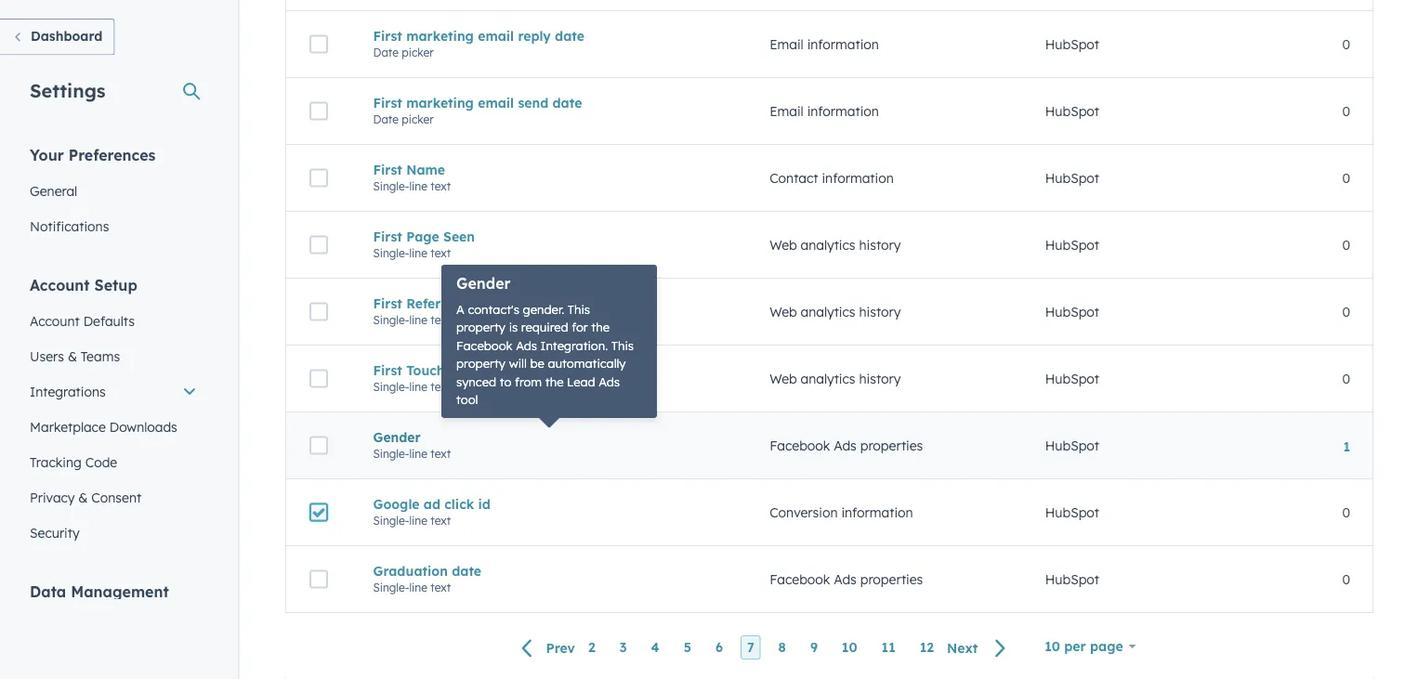 Task type: describe. For each thing, give the bounding box(es) containing it.
privacy & consent link
[[19, 480, 208, 515]]

history for first referring site
[[859, 304, 901, 320]]

security link
[[19, 515, 208, 551]]

hubspot for graduation date
[[1045, 571, 1099, 588]]

graduation date button
[[373, 563, 725, 579]]

1 horizontal spatial the
[[591, 320, 610, 335]]

3 button
[[613, 636, 633, 660]]

page
[[406, 228, 439, 245]]

marketplace
[[30, 419, 106, 435]]

seen
[[443, 228, 475, 245]]

tracking
[[30, 454, 82, 470]]

date for first marketing email reply date
[[555, 28, 584, 44]]

first marketing email reply date button
[[373, 28, 725, 44]]

touch
[[406, 362, 445, 378]]

security
[[30, 525, 80, 541]]

lead
[[567, 374, 595, 389]]

pagination navigation
[[511, 636, 1018, 660]]

line inside first touch converting campaign single-line text
[[409, 380, 427, 394]]

properties for graduation date
[[860, 571, 923, 588]]

your preferences element
[[19, 144, 208, 244]]

reply
[[518, 28, 551, 44]]

be
[[530, 356, 544, 371]]

text inside first name single-line text
[[430, 179, 451, 193]]

1 horizontal spatial this
[[611, 338, 634, 353]]

3
[[619, 639, 627, 656]]

email information for first marketing email reply date
[[770, 36, 879, 52]]

contact's
[[468, 302, 519, 317]]

will
[[509, 356, 527, 371]]

hubspot for first marketing email send date
[[1045, 103, 1099, 119]]

7
[[747, 639, 754, 656]]

facebook ads properties for gender
[[770, 437, 923, 454]]

hubspot for first touch converting campaign
[[1045, 371, 1099, 387]]

gender a contact's gender. this property is required for the facebook ads integration. this property will be automatically synced to from the lead ads tool
[[456, 274, 634, 407]]

for
[[572, 320, 588, 335]]

line inside gender single-line text
[[409, 447, 427, 461]]

conversion
[[770, 504, 838, 521]]

email for first marketing email reply date
[[770, 36, 804, 52]]

2 button
[[582, 636, 602, 660]]

1
[[1343, 438, 1350, 454]]

8
[[778, 639, 786, 656]]

email for first marketing email send date
[[770, 103, 804, 119]]

6
[[715, 639, 723, 656]]

account defaults
[[30, 313, 135, 329]]

date for first marketing email reply date
[[373, 45, 399, 59]]

name
[[406, 161, 445, 178]]

facebook for graduation date
[[770, 571, 830, 588]]

campaign
[[525, 362, 592, 378]]

4 button
[[645, 636, 666, 660]]

picker for first marketing email send date
[[402, 112, 434, 126]]

site
[[471, 295, 496, 312]]

first marketing email send date date picker
[[373, 95, 582, 126]]

general
[[30, 183, 77, 199]]

10 per page
[[1045, 638, 1123, 655]]

first marketing email reply date date picker
[[373, 28, 584, 59]]

integration.
[[540, 338, 608, 353]]

text inside gender single-line text
[[430, 447, 451, 461]]

consent
[[91, 489, 141, 506]]

1 property from the top
[[456, 320, 506, 335]]

12
[[920, 639, 934, 656]]

gender button
[[373, 429, 725, 445]]

click
[[444, 496, 474, 512]]

0 for first name
[[1342, 170, 1350, 186]]

text inside first touch converting campaign single-line text
[[430, 380, 451, 394]]

text inside graduation date single-line text
[[430, 581, 451, 594]]

marketing for first marketing email send date
[[406, 95, 474, 111]]

picker for first marketing email reply date
[[402, 45, 434, 59]]

2
[[588, 639, 595, 656]]

marketplace downloads link
[[19, 409, 208, 445]]

dashboard link
[[0, 19, 115, 55]]

first referring site button
[[373, 295, 725, 312]]

privacy
[[30, 489, 75, 506]]

10 for 10 per page
[[1045, 638, 1060, 655]]

data management
[[30, 582, 169, 601]]

next button
[[940, 636, 1018, 660]]

google
[[373, 496, 420, 512]]

ads up the will
[[516, 338, 537, 353]]

account for account defaults
[[30, 313, 80, 329]]

single- inside graduation date single-line text
[[373, 581, 409, 594]]

& for privacy
[[78, 489, 88, 506]]

referring
[[406, 295, 467, 312]]

single- inside google ad click id single-line text
[[373, 514, 409, 528]]

first for first touch converting campaign
[[373, 362, 402, 378]]

0 for first page seen
[[1342, 237, 1350, 253]]

web analytics history for first page seen
[[770, 237, 901, 253]]

users & teams
[[30, 348, 120, 364]]

contact information
[[770, 170, 894, 186]]

date inside graduation date single-line text
[[452, 563, 481, 579]]

first page seen single-line text
[[373, 228, 475, 260]]

account setup
[[30, 276, 137, 294]]

defaults
[[83, 313, 135, 329]]

analytics for first page seen
[[801, 237, 855, 253]]

line inside graduation date single-line text
[[409, 581, 427, 594]]

downloads
[[109, 419, 177, 435]]

a
[[456, 302, 464, 317]]

text inside google ad click id single-line text
[[430, 514, 451, 528]]

single- inside gender single-line text
[[373, 447, 409, 461]]

marketplace downloads
[[30, 419, 177, 435]]

next
[[947, 640, 978, 656]]

4
[[651, 639, 659, 656]]

account setup element
[[19, 275, 208, 551]]

ads right lead
[[599, 374, 620, 389]]

& for users
[[68, 348, 77, 364]]

teams
[[81, 348, 120, 364]]

11
[[881, 639, 896, 656]]

line inside first page seen single-line text
[[409, 246, 427, 260]]

0 for google ad click id
[[1342, 504, 1350, 521]]

your preferences
[[30, 145, 156, 164]]

integrations
[[30, 383, 106, 400]]

conversion information
[[770, 504, 913, 521]]

id
[[478, 496, 491, 512]]

first touch converting campaign single-line text
[[373, 362, 592, 394]]

automatically
[[548, 356, 626, 371]]

graduation
[[373, 563, 448, 579]]



Task type: locate. For each thing, give the bounding box(es) containing it.
notifications
[[30, 218, 109, 234]]

2 vertical spatial web
[[770, 371, 797, 387]]

2 single- from the top
[[373, 246, 409, 260]]

date for first marketing email send date
[[552, 95, 582, 111]]

picker inside the first marketing email send date date picker
[[402, 112, 434, 126]]

required
[[521, 320, 568, 335]]

web
[[770, 237, 797, 253], [770, 304, 797, 320], [770, 371, 797, 387]]

users & teams link
[[19, 339, 208, 374]]

1 0 from the top
[[1342, 36, 1350, 52]]

users
[[30, 348, 64, 364]]

2 line from the top
[[409, 246, 427, 260]]

0 vertical spatial web analytics history
[[770, 237, 901, 253]]

text down graduation in the left of the page
[[430, 581, 451, 594]]

notifications link
[[19, 209, 208, 244]]

email
[[770, 36, 804, 52], [770, 103, 804, 119]]

account
[[30, 276, 90, 294], [30, 313, 80, 329]]

this up for
[[568, 302, 590, 317]]

information for first name
[[822, 170, 894, 186]]

text down "name"
[[430, 179, 451, 193]]

history for first touch converting campaign
[[859, 371, 901, 387]]

3 single- from the top
[[373, 313, 409, 327]]

2 web from the top
[[770, 304, 797, 320]]

the right for
[[591, 320, 610, 335]]

4 line from the top
[[409, 380, 427, 394]]

single- down touch
[[373, 380, 409, 394]]

2 0 from the top
[[1342, 103, 1350, 119]]

properties
[[860, 437, 923, 454], [860, 571, 923, 588]]

gender tooltip
[[441, 265, 657, 418]]

1 button
[[1343, 438, 1350, 454]]

0 vertical spatial the
[[591, 320, 610, 335]]

0 vertical spatial account
[[30, 276, 90, 294]]

1 vertical spatial picker
[[402, 112, 434, 126]]

facebook ads properties for graduation date
[[770, 571, 923, 588]]

web analytics history for first referring site
[[770, 304, 901, 320]]

2 picker from the top
[[402, 112, 434, 126]]

email information
[[770, 36, 879, 52], [770, 103, 879, 119]]

0 horizontal spatial &
[[68, 348, 77, 364]]

history for first page seen
[[859, 237, 901, 253]]

0 vertical spatial facebook
[[456, 338, 513, 353]]

marketing for first marketing email reply date
[[406, 28, 474, 44]]

analytics for first referring site
[[801, 304, 855, 320]]

analytics for first touch converting campaign
[[801, 371, 855, 387]]

1 email from the top
[[770, 36, 804, 52]]

1 horizontal spatial gender
[[456, 274, 511, 293]]

& inside privacy & consent link
[[78, 489, 88, 506]]

information for google ad click id
[[841, 504, 913, 521]]

& right privacy
[[78, 489, 88, 506]]

management
[[71, 582, 169, 601]]

line down touch
[[409, 380, 427, 394]]

single- down graduation in the left of the page
[[373, 581, 409, 594]]

account for account setup
[[30, 276, 90, 294]]

picker up "name"
[[402, 112, 434, 126]]

web for first page seen
[[770, 237, 797, 253]]

hubspot for first marketing email reply date
[[1045, 36, 1099, 52]]

0 for first marketing email send date
[[1342, 103, 1350, 119]]

1 horizontal spatial &
[[78, 489, 88, 506]]

line inside google ad click id single-line text
[[409, 514, 427, 528]]

2 analytics from the top
[[801, 304, 855, 320]]

5 single- from the top
[[373, 447, 409, 461]]

2 date from the top
[[373, 112, 399, 126]]

0 vertical spatial properties
[[860, 437, 923, 454]]

0 for first touch converting campaign
[[1342, 371, 1350, 387]]

0 for first marketing email reply date
[[1342, 36, 1350, 52]]

property up "synced"
[[456, 356, 506, 371]]

1 vertical spatial marketing
[[406, 95, 474, 111]]

gender inside gender single-line text
[[373, 429, 421, 445]]

date inside the first marketing email send date date picker
[[373, 112, 399, 126]]

9
[[810, 639, 818, 656]]

tool
[[456, 392, 478, 407]]

1 vertical spatial account
[[30, 313, 80, 329]]

2 email from the top
[[770, 103, 804, 119]]

first inside the first marketing email send date date picker
[[373, 95, 402, 111]]

web analytics history for first touch converting campaign
[[770, 371, 901, 387]]

gender up site
[[456, 274, 511, 293]]

picker
[[402, 45, 434, 59], [402, 112, 434, 126]]

the right from at the bottom left of the page
[[545, 374, 564, 389]]

3 line from the top
[[409, 313, 427, 327]]

0 vertical spatial email
[[770, 36, 804, 52]]

5 0 from the top
[[1342, 304, 1350, 320]]

facebook inside gender a contact's gender. this property is required for the facebook ads integration. this property will be automatically synced to from the lead ads tool
[[456, 338, 513, 353]]

0 vertical spatial property
[[456, 320, 506, 335]]

8 hubspot from the top
[[1045, 504, 1099, 521]]

1 vertical spatial &
[[78, 489, 88, 506]]

settings
[[30, 79, 105, 102]]

7 text from the top
[[430, 581, 451, 594]]

single- inside first referring site single-line text
[[373, 313, 409, 327]]

10 per page button
[[1033, 628, 1148, 665]]

google ad click id single-line text
[[373, 496, 491, 528]]

2 text from the top
[[430, 246, 451, 260]]

first inside first marketing email reply date date picker
[[373, 28, 402, 44]]

text up ad
[[430, 447, 451, 461]]

hubspot for first name
[[1045, 170, 1099, 186]]

1 vertical spatial web
[[770, 304, 797, 320]]

facebook up converting
[[456, 338, 513, 353]]

2 history from the top
[[859, 304, 901, 320]]

first touch converting campaign button
[[373, 362, 725, 378]]

3 web from the top
[[770, 371, 797, 387]]

0 vertical spatial marketing
[[406, 28, 474, 44]]

email
[[478, 28, 514, 44], [478, 95, 514, 111]]

date right graduation in the left of the page
[[452, 563, 481, 579]]

hubspot for first referring site
[[1045, 304, 1099, 320]]

tracking code link
[[19, 445, 208, 480]]

4 text from the top
[[430, 380, 451, 394]]

information
[[807, 36, 879, 52], [807, 103, 879, 119], [822, 170, 894, 186], [841, 504, 913, 521]]

web for first touch converting campaign
[[770, 371, 797, 387]]

9 button
[[804, 636, 824, 660]]

analytics
[[801, 237, 855, 253], [801, 304, 855, 320], [801, 371, 855, 387]]

account up users
[[30, 313, 80, 329]]

privacy & consent
[[30, 489, 141, 506]]

0 vertical spatial gender
[[456, 274, 511, 293]]

1 facebook ads properties from the top
[[770, 437, 923, 454]]

0 vertical spatial picker
[[402, 45, 434, 59]]

properties up 11
[[860, 571, 923, 588]]

marketing up the first marketing email send date date picker
[[406, 28, 474, 44]]

information for first marketing email reply date
[[807, 36, 879, 52]]

1 vertical spatial date
[[373, 112, 399, 126]]

1 vertical spatial email information
[[770, 103, 879, 119]]

facebook
[[456, 338, 513, 353], [770, 437, 830, 454], [770, 571, 830, 588]]

facebook ads properties down conversion information
[[770, 571, 923, 588]]

0 horizontal spatial this
[[568, 302, 590, 317]]

6 hubspot from the top
[[1045, 371, 1099, 387]]

gender.
[[523, 302, 564, 317]]

single- down page
[[373, 246, 409, 260]]

first
[[373, 28, 402, 44], [373, 95, 402, 111], [373, 161, 402, 178], [373, 228, 402, 245], [373, 295, 402, 312], [373, 362, 402, 378]]

2 vertical spatial date
[[452, 563, 481, 579]]

gender for gender single-line text
[[373, 429, 421, 445]]

email inside first marketing email reply date date picker
[[478, 28, 514, 44]]

0 horizontal spatial gender
[[373, 429, 421, 445]]

4 hubspot from the top
[[1045, 237, 1099, 253]]

2 web analytics history from the top
[[770, 304, 901, 320]]

4 0 from the top
[[1342, 237, 1350, 253]]

12 button
[[913, 636, 940, 660]]

date for first marketing email send date
[[373, 112, 399, 126]]

single- inside first name single-line text
[[373, 179, 409, 193]]

9 hubspot from the top
[[1045, 571, 1099, 588]]

gender up google
[[373, 429, 421, 445]]

3 web analytics history from the top
[[770, 371, 901, 387]]

email for send
[[478, 95, 514, 111]]

1 vertical spatial email
[[478, 95, 514, 111]]

3 0 from the top
[[1342, 170, 1350, 186]]

3 hubspot from the top
[[1045, 170, 1099, 186]]

1 vertical spatial this
[[611, 338, 634, 353]]

&
[[68, 348, 77, 364], [78, 489, 88, 506]]

5 first from the top
[[373, 295, 402, 312]]

picker up the first marketing email send date date picker
[[402, 45, 434, 59]]

0 horizontal spatial the
[[545, 374, 564, 389]]

8 0 from the top
[[1342, 571, 1350, 588]]

single- inside first page seen single-line text
[[373, 246, 409, 260]]

2 vertical spatial analytics
[[801, 371, 855, 387]]

text inside first referring site single-line text
[[430, 313, 451, 327]]

facebook for gender
[[770, 437, 830, 454]]

1 email information from the top
[[770, 36, 879, 52]]

first name button
[[373, 161, 725, 178]]

per
[[1064, 638, 1086, 655]]

first for first name
[[373, 161, 402, 178]]

email left send
[[478, 95, 514, 111]]

ads
[[516, 338, 537, 353], [599, 374, 620, 389], [834, 437, 857, 454], [834, 571, 857, 588]]

page
[[1090, 638, 1123, 655]]

gender for gender a contact's gender. this property is required for the facebook ads integration. this property will be automatically synced to from the lead ads tool
[[456, 274, 511, 293]]

0 vertical spatial &
[[68, 348, 77, 364]]

& right users
[[68, 348, 77, 364]]

date
[[555, 28, 584, 44], [552, 95, 582, 111], [452, 563, 481, 579]]

ads up conversion information
[[834, 437, 857, 454]]

hubspot for first page seen
[[1045, 237, 1099, 253]]

email information for first marketing email send date
[[770, 103, 879, 119]]

facebook down conversion
[[770, 571, 830, 588]]

single- down google
[[373, 514, 409, 528]]

hubspot for gender
[[1045, 437, 1099, 454]]

integrations button
[[19, 374, 208, 409]]

first inside first touch converting campaign single-line text
[[373, 362, 402, 378]]

first page seen button
[[373, 228, 725, 245]]

line down page
[[409, 246, 427, 260]]

1 vertical spatial properties
[[860, 571, 923, 588]]

marketing inside first marketing email reply date date picker
[[406, 28, 474, 44]]

2 first from the top
[[373, 95, 402, 111]]

5 line from the top
[[409, 447, 427, 461]]

from
[[515, 374, 542, 389]]

1 picker from the top
[[402, 45, 434, 59]]

single- up google
[[373, 447, 409, 461]]

1 web analytics history from the top
[[770, 237, 901, 253]]

7 0 from the top
[[1342, 504, 1350, 521]]

line down ad
[[409, 514, 427, 528]]

web for first referring site
[[770, 304, 797, 320]]

single- down "name"
[[373, 179, 409, 193]]

1 vertical spatial analytics
[[801, 304, 855, 320]]

this up automatically
[[611, 338, 634, 353]]

10 inside 10 per page popup button
[[1045, 638, 1060, 655]]

information for first marketing email send date
[[807, 103, 879, 119]]

6 line from the top
[[409, 514, 427, 528]]

marketing
[[406, 28, 474, 44], [406, 95, 474, 111]]

& inside users & teams link
[[68, 348, 77, 364]]

4 first from the top
[[373, 228, 402, 245]]

prev
[[546, 640, 575, 656]]

0 vertical spatial this
[[568, 302, 590, 317]]

1 properties from the top
[[860, 437, 923, 454]]

10 left per
[[1045, 638, 1060, 655]]

6 single- from the top
[[373, 514, 409, 528]]

first for first page seen
[[373, 228, 402, 245]]

0 vertical spatial date
[[373, 45, 399, 59]]

properties up conversion information
[[860, 437, 923, 454]]

line down graduation in the left of the page
[[409, 581, 427, 594]]

0 horizontal spatial 10
[[842, 639, 857, 656]]

1 vertical spatial date
[[552, 95, 582, 111]]

your
[[30, 145, 64, 164]]

0 for first referring site
[[1342, 304, 1350, 320]]

10 right '9'
[[842, 639, 857, 656]]

line inside first referring site single-line text
[[409, 313, 427, 327]]

11 button
[[875, 636, 902, 660]]

first name single-line text
[[373, 161, 451, 193]]

text down ad
[[430, 514, 451, 528]]

to
[[500, 374, 511, 389]]

1 vertical spatial the
[[545, 374, 564, 389]]

first inside first name single-line text
[[373, 161, 402, 178]]

first inside first page seen single-line text
[[373, 228, 402, 245]]

1 vertical spatial web analytics history
[[770, 304, 901, 320]]

send
[[518, 95, 548, 111]]

dashboard
[[31, 28, 103, 44]]

text down touch
[[430, 380, 451, 394]]

1 vertical spatial email
[[770, 103, 804, 119]]

google ad click id button
[[373, 496, 725, 512]]

6 first from the top
[[373, 362, 402, 378]]

this
[[568, 302, 590, 317], [611, 338, 634, 353]]

account up the 'account defaults'
[[30, 276, 90, 294]]

10 button
[[835, 636, 864, 660]]

date right send
[[552, 95, 582, 111]]

1 line from the top
[[409, 179, 427, 193]]

1 account from the top
[[30, 276, 90, 294]]

tracking code
[[30, 454, 117, 470]]

first for first referring site
[[373, 295, 402, 312]]

5 hubspot from the top
[[1045, 304, 1099, 320]]

3 text from the top
[[430, 313, 451, 327]]

0 for graduation date
[[1342, 571, 1350, 588]]

2 properties from the top
[[860, 571, 923, 588]]

text inside first page seen single-line text
[[430, 246, 451, 260]]

0 vertical spatial email
[[478, 28, 514, 44]]

first for first marketing email send date
[[373, 95, 402, 111]]

4 single- from the top
[[373, 380, 409, 394]]

email for reply
[[478, 28, 514, 44]]

converting
[[449, 362, 521, 378]]

marketing up "name"
[[406, 95, 474, 111]]

single- inside first touch converting campaign single-line text
[[373, 380, 409, 394]]

email left reply
[[478, 28, 514, 44]]

picker inside first marketing email reply date date picker
[[402, 45, 434, 59]]

single- down referring
[[373, 313, 409, 327]]

1 single- from the top
[[373, 179, 409, 193]]

1 marketing from the top
[[406, 28, 474, 44]]

0 vertical spatial web
[[770, 237, 797, 253]]

2 facebook ads properties from the top
[[770, 571, 923, 588]]

facebook up conversion
[[770, 437, 830, 454]]

6 button
[[709, 636, 729, 660]]

text down referring
[[430, 313, 451, 327]]

property
[[456, 320, 506, 335], [456, 356, 506, 371]]

ads down conversion information
[[834, 571, 857, 588]]

first marketing email send date button
[[373, 95, 725, 111]]

7 button
[[741, 636, 761, 660]]

account defaults link
[[19, 303, 208, 339]]

line inside first name single-line text
[[409, 179, 427, 193]]

general link
[[19, 173, 208, 209]]

2 vertical spatial web analytics history
[[770, 371, 901, 387]]

3 history from the top
[[859, 371, 901, 387]]

line down referring
[[409, 313, 427, 327]]

web analytics history
[[770, 237, 901, 253], [770, 304, 901, 320], [770, 371, 901, 387]]

email inside the first marketing email send date date picker
[[478, 95, 514, 111]]

contact
[[770, 170, 818, 186]]

graduation date single-line text
[[373, 563, 481, 594]]

5 text from the top
[[430, 447, 451, 461]]

1 email from the top
[[478, 28, 514, 44]]

1 history from the top
[[859, 237, 901, 253]]

2 vertical spatial history
[[859, 371, 901, 387]]

10 for 10
[[842, 639, 857, 656]]

7 hubspot from the top
[[1045, 437, 1099, 454]]

7 single- from the top
[[373, 581, 409, 594]]

synced
[[456, 374, 496, 389]]

2 vertical spatial facebook
[[770, 571, 830, 588]]

2 email from the top
[[478, 95, 514, 111]]

1 vertical spatial facebook ads properties
[[770, 571, 923, 588]]

10 inside 10 button
[[842, 639, 857, 656]]

date inside the first marketing email send date date picker
[[552, 95, 582, 111]]

line up ad
[[409, 447, 427, 461]]

5
[[684, 639, 691, 656]]

6 0 from the top
[[1342, 371, 1350, 387]]

text down page
[[430, 246, 451, 260]]

first for first marketing email reply date
[[373, 28, 402, 44]]

1 analytics from the top
[[801, 237, 855, 253]]

6 text from the top
[[430, 514, 451, 528]]

line down "name"
[[409, 179, 427, 193]]

1 date from the top
[[373, 45, 399, 59]]

0 vertical spatial date
[[555, 28, 584, 44]]

hubspot
[[1045, 36, 1099, 52], [1045, 103, 1099, 119], [1045, 170, 1099, 186], [1045, 237, 1099, 253], [1045, 304, 1099, 320], [1045, 371, 1099, 387], [1045, 437, 1099, 454], [1045, 504, 1099, 521], [1045, 571, 1099, 588]]

1 first from the top
[[373, 28, 402, 44]]

1 vertical spatial facebook
[[770, 437, 830, 454]]

3 first from the top
[[373, 161, 402, 178]]

marketing inside the first marketing email send date date picker
[[406, 95, 474, 111]]

date inside first marketing email reply date date picker
[[555, 28, 584, 44]]

0 vertical spatial history
[[859, 237, 901, 253]]

date inside first marketing email reply date date picker
[[373, 45, 399, 59]]

1 text from the top
[[430, 179, 451, 193]]

code
[[85, 454, 117, 470]]

line
[[409, 179, 427, 193], [409, 246, 427, 260], [409, 313, 427, 327], [409, 380, 427, 394], [409, 447, 427, 461], [409, 514, 427, 528], [409, 581, 427, 594]]

2 hubspot from the top
[[1045, 103, 1099, 119]]

facebook ads properties up conversion information
[[770, 437, 923, 454]]

2 email information from the top
[[770, 103, 879, 119]]

8 button
[[772, 636, 793, 660]]

2 marketing from the top
[[406, 95, 474, 111]]

1 vertical spatial gender
[[373, 429, 421, 445]]

property down contact's
[[456, 320, 506, 335]]

3 analytics from the top
[[801, 371, 855, 387]]

2 account from the top
[[30, 313, 80, 329]]

0 vertical spatial email information
[[770, 36, 879, 52]]

7 line from the top
[[409, 581, 427, 594]]

2 property from the top
[[456, 356, 506, 371]]

1 web from the top
[[770, 237, 797, 253]]

1 vertical spatial history
[[859, 304, 901, 320]]

first inside first referring site single-line text
[[373, 295, 402, 312]]

0 vertical spatial analytics
[[801, 237, 855, 253]]

date right reply
[[555, 28, 584, 44]]

gender inside gender a contact's gender. this property is required for the facebook ads integration. this property will be automatically synced to from the lead ads tool
[[456, 274, 511, 293]]

1 vertical spatial property
[[456, 356, 506, 371]]

first referring site single-line text
[[373, 295, 496, 327]]

facebook ads properties
[[770, 437, 923, 454], [770, 571, 923, 588]]

1 hubspot from the top
[[1045, 36, 1099, 52]]

0 vertical spatial facebook ads properties
[[770, 437, 923, 454]]

is
[[509, 320, 518, 335]]

hubspot for google ad click id
[[1045, 504, 1099, 521]]

1 horizontal spatial 10
[[1045, 638, 1060, 655]]

properties for gender
[[860, 437, 923, 454]]



Task type: vqa. For each thing, say whether or not it's contained in the screenshot.
First marketing email send date's Email
yes



